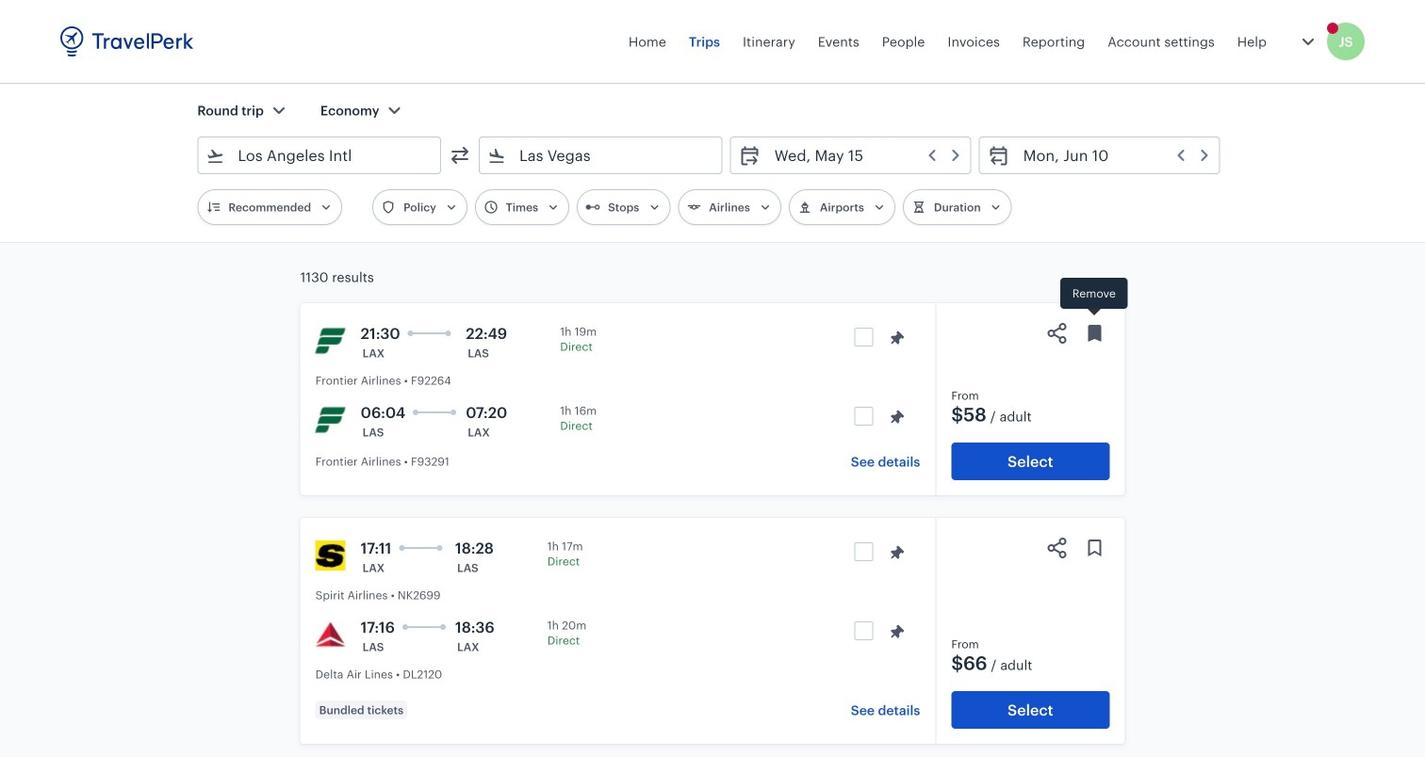 Task type: describe. For each thing, give the bounding box(es) containing it.
From search field
[[225, 140, 416, 171]]

Depart field
[[761, 140, 963, 171]]



Task type: vqa. For each thing, say whether or not it's contained in the screenshot.
Return text field
no



Task type: locate. For each thing, give the bounding box(es) containing it.
1 vertical spatial frontier airlines image
[[315, 405, 346, 435]]

2 frontier airlines image from the top
[[315, 405, 346, 435]]

To search field
[[506, 140, 697, 171]]

frontier airlines image
[[315, 326, 346, 356], [315, 405, 346, 435]]

tooltip
[[1060, 278, 1128, 318]]

Return field
[[1010, 140, 1212, 171]]

delta air lines image
[[315, 620, 346, 650]]

spirit airlines image
[[315, 541, 346, 571]]

0 vertical spatial frontier airlines image
[[315, 326, 346, 356]]

1 frontier airlines image from the top
[[315, 326, 346, 356]]



